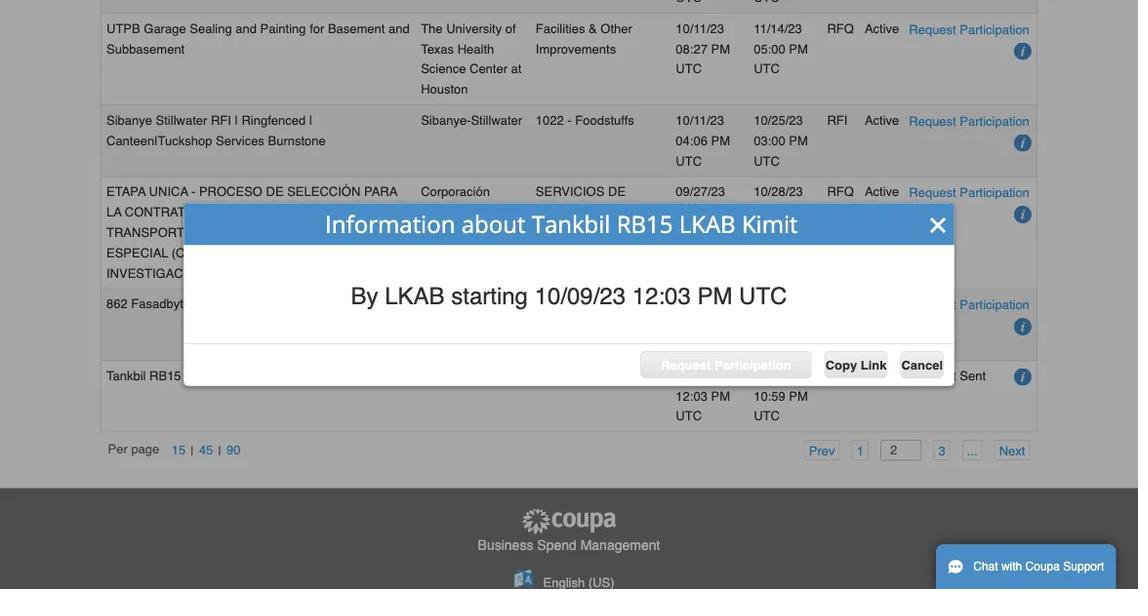Task type: vqa. For each thing, say whether or not it's contained in the screenshot.


Task type: describe. For each thing, give the bounding box(es) containing it.
Jump to page number field
[[881, 441, 922, 462]]

10/10/23 10:29 am utc
[[676, 297, 730, 353]]

rfq for 11/14/23 05:00 pm utc
[[827, 22, 854, 36]]

transporte inside etapa unica - proceso de selección para la contratación de servicio público de transporte terrestre automotor especial (camionetas) para el centro de investigación palmira y sede popayan
[[106, 226, 193, 240]]

pm for 11/14/23 05:00 pm utc
[[789, 42, 808, 56]]

- inside etapa unica - proceso de selección para la contratación de servicio público de transporte terrestre automotor especial (camionetas) para el centro de investigación palmira y sede popayan
[[191, 185, 196, 200]]

utc for 10/11/23 08:27 pm utc
[[676, 62, 702, 77]]

| up burnstone
[[309, 113, 313, 128]]

proceso
[[199, 185, 263, 200]]

close image
[[929, 216, 948, 235]]

improvements
[[536, 42, 616, 56]]

automotor
[[276, 226, 358, 240]]

,
[[568, 297, 572, 312]]

| left 90
[[218, 444, 222, 459]]

de up servicio
[[266, 185, 284, 200]]

services
[[216, 134, 264, 148]]

10/11/23 for 04:06
[[676, 113, 724, 128]]

etapa
[[106, 185, 146, 200]]

facilities
[[536, 22, 585, 36]]

request inside information about tankbil rb15 lkab kimit dialog
[[661, 358, 711, 373]]

request participation for 10/28/23 01:00 am utc
[[909, 186, 1030, 201]]

request for 10/22/23 09:59 pm utc
[[909, 298, 957, 313]]

och
[[611, 297, 631, 312]]

10/09/23 inside 10/09/23 12:03 pm utc
[[676, 369, 725, 384]]

lkab down fou,
[[185, 369, 217, 384]]

sibanye stillwater rfi | ringfenced | canteen|tuckshop services burnstone
[[106, 113, 326, 148]]

request for 10/25/23 03:00 pm utc
[[909, 115, 957, 129]]

texas
[[421, 42, 454, 56]]

copy
[[826, 358, 857, 373]]

público
[[313, 205, 369, 220]]

utpb
[[106, 22, 140, 36]]

request for 11/14/23 05:00 pm utc
[[909, 23, 957, 37]]

etapa unica - proceso de selección para la contratación de servicio público de transporte terrestre automotor especial (camionetas) para el centro de investigación palmira y sede popayan
[[106, 185, 398, 281]]

corporación colombiana de investigación agropecuaria
[[421, 185, 506, 261]]

fou,
[[194, 297, 224, 312]]

2 rfi from the left
[[827, 113, 848, 128]]

by
[[351, 283, 378, 310]]

active for 11/05/23 10:59 pm utc
[[865, 369, 899, 384]]

10/11/23 08:27 pm utc
[[676, 22, 730, 77]]

information about tankbil rb15 lkab kimit dialog
[[184, 204, 954, 386]]

colombiana
[[421, 205, 489, 220]]

pm for 09/27/23 08:36 pm utc
[[711, 205, 730, 220]]

participation for 10/25/23 03:00 pm utc
[[960, 115, 1030, 129]]

chat with coupa support button
[[936, 545, 1116, 590]]

especial
[[106, 246, 168, 261]]

1 button
[[852, 441, 869, 461]]

lkab down 09/27/23
[[679, 209, 736, 240]]

ringfenced
[[242, 113, 306, 128]]

active for 10/28/23 01:00 am utc
[[865, 185, 899, 200]]

request participation button for 10/22/23 09:59 pm utc
[[909, 296, 1030, 316]]

request sent
[[909, 370, 986, 384]]

862 fasadbyte fou, lkab malmberget
[[106, 297, 331, 312]]

utc for 10/25/23 03:00 pm utc
[[754, 154, 780, 169]]

| right 15
[[191, 444, 194, 459]]

starting
[[451, 283, 528, 310]]

utc for 09/27/23 08:36 pm utc
[[676, 226, 702, 240]]

... button
[[962, 441, 983, 461]]

pm inside information about tankbil rb15 lkab kimit dialog
[[698, 283, 733, 310]]

navigation containing prev
[[793, 441, 1030, 462]]

canteen|tuckshop
[[106, 134, 212, 148]]

10/22/23
[[754, 297, 803, 312]]

science
[[421, 62, 466, 77]]

unica
[[149, 185, 188, 200]]

terrestre
[[196, 226, 273, 240]]

request participation for 10/25/23 03:00 pm utc
[[909, 115, 1030, 129]]

lkab right 'by'
[[385, 283, 445, 310]]

0 vertical spatial -
[[568, 113, 572, 128]]

pm for 11/05/23 10:59 pm utc
[[789, 389, 808, 404]]

15 button
[[166, 441, 191, 461]]

1022 - foodstuffs
[[536, 113, 634, 128]]

am for 10/28/23
[[789, 205, 807, 220]]

90 button
[[222, 441, 246, 461]]

12:03 inside 10/09/23 12:03 pm utc
[[676, 389, 708, 404]]

sealing
[[190, 22, 232, 36]]

10/28/23 01:00 am utc
[[754, 185, 807, 240]]

pm for 10/09/23 12:03 pm utc
[[711, 389, 730, 404]]

request participation inside information about tankbil rb15 lkab kimit dialog
[[661, 358, 791, 373]]

request participation button for 10/28/23 01:00 am utc
[[909, 183, 1030, 204]]

participation for 10/22/23 09:59 pm utc
[[960, 298, 1030, 313]]

foodstuffs
[[575, 113, 634, 128]]

about
[[461, 209, 526, 240]]

de inside servicios de transporte
[[608, 185, 626, 200]]

next button
[[995, 441, 1030, 461]]

09:59
[[754, 318, 786, 332]]

08:36
[[676, 205, 708, 220]]

&
[[589, 22, 597, 36]]

tankbil rb15 lkab kimit
[[106, 369, 249, 384]]

2 and from the left
[[389, 22, 410, 36]]

pm for 10/25/23 03:00 pm utc
[[789, 134, 808, 148]]

request participation for 11/14/23 05:00 pm utc
[[909, 23, 1030, 37]]

11/05/23 10:59 pm utc
[[754, 369, 808, 424]]

09/27/23
[[676, 185, 725, 200]]

active for 10/25/23 03:00 pm utc
[[865, 113, 899, 128]]

08:27
[[676, 42, 708, 56]]

fasadbyte
[[131, 297, 190, 312]]

business spend management
[[478, 538, 660, 554]]

utc for 10/11/23 04:06 pm utc
[[676, 154, 702, 169]]

10:59
[[754, 389, 786, 404]]

utc for 10/09/23 12:03 pm utc
[[676, 410, 702, 424]]

participation inside information about tankbil rb15 lkab kimit dialog
[[715, 358, 791, 373]]

pm for 10/11/23 08:27 pm utc
[[711, 42, 730, 56]]

de up terrestre
[[228, 205, 246, 220]]

contratación
[[125, 205, 224, 220]]

04:06
[[676, 134, 708, 148]]

subbasement
[[106, 42, 185, 56]]

sibanye-stillwater
[[421, 113, 523, 128]]

15 | 45 | 90
[[171, 444, 241, 459]]

cancel
[[902, 358, 943, 373]]

servicio
[[249, 205, 310, 220]]

tankbil inside dialog
[[532, 209, 611, 240]]

11/14/23
[[754, 22, 802, 36]]

pm for 10/22/23 09:59 pm utc
[[789, 318, 808, 332]]

45
[[199, 444, 213, 458]]

transporte inside servicios de transporte
[[536, 205, 622, 220]]

90
[[227, 444, 241, 458]]

rfi inside sibanye stillwater rfi | ringfenced | canteen|tuckshop services burnstone
[[211, 113, 231, 128]]

university
[[446, 22, 502, 36]]

de right público
[[372, 205, 390, 220]]

by lkab starting 10/09/23 12:03 pm utc
[[351, 283, 787, 310]]

management
[[581, 538, 660, 554]]

request participation button for 10/25/23 03:00 pm utc
[[909, 112, 1030, 132]]

utc for 10/22/23 09:59 pm utc
[[754, 338, 780, 353]]

participation for 11/14/23 05:00 pm utc
[[960, 23, 1030, 37]]

chat with coupa support
[[974, 560, 1105, 574]]

lkab down palmira
[[228, 297, 260, 312]]

01:00
[[754, 205, 786, 220]]

sent
[[960, 370, 986, 384]]

sibanye
[[106, 113, 152, 128]]

11/05/23
[[754, 369, 802, 384]]

0 horizontal spatial kimit
[[221, 369, 249, 384]]



Task type: locate. For each thing, give the bounding box(es) containing it.
1 horizontal spatial transporte
[[536, 205, 622, 220]]

and right sealing
[[236, 22, 257, 36]]

request
[[909, 23, 957, 37], [909, 115, 957, 129], [909, 186, 957, 201], [909, 298, 957, 313], [661, 358, 711, 373], [909, 370, 957, 384]]

2 stillwater from the left
[[471, 113, 523, 128]]

stillwater for sibanye
[[156, 113, 207, 128]]

12:03 down 10:29
[[676, 389, 708, 404]]

10/11/23 for 08:27
[[676, 22, 724, 36]]

navigation containing per page
[[108, 441, 246, 462]]

stillwater
[[156, 113, 207, 128], [471, 113, 523, 128]]

0 horizontal spatial tankbil
[[106, 369, 146, 384]]

participation for 10/28/23 01:00 am utc
[[960, 186, 1030, 201]]

10/11/23
[[676, 22, 724, 36], [676, 113, 724, 128]]

copy link
[[826, 358, 887, 373]]

utc
[[676, 62, 702, 77], [754, 62, 780, 77], [676, 154, 702, 169], [754, 154, 780, 169], [676, 226, 702, 240], [754, 226, 780, 240], [739, 283, 787, 310], [676, 338, 702, 353], [754, 338, 780, 353], [676, 410, 702, 424], [754, 410, 780, 424]]

request participation button
[[909, 20, 1030, 40], [909, 112, 1030, 132], [909, 183, 1030, 204], [909, 296, 1030, 316], [640, 352, 812, 379]]

2 10/11/23 from the top
[[676, 113, 724, 128]]

utc inside the 10/11/23 08:27 pm utc
[[676, 62, 702, 77]]

pm for 10/11/23 04:06 pm utc
[[711, 134, 730, 148]]

am down 10/10/23
[[711, 318, 730, 332]]

at
[[511, 62, 522, 77]]

10/25/23 03:00 pm utc
[[754, 113, 808, 169]]

2 navigation from the left
[[793, 441, 1030, 462]]

| up "services"
[[235, 113, 238, 128]]

1 vertical spatial 10/09/23
[[676, 369, 725, 384]]

utc inside 11/05/23 10:59 pm utc
[[754, 410, 780, 424]]

information
[[325, 209, 455, 240]]

1 vertical spatial 10/11/23
[[676, 113, 724, 128]]

pm down 09/27/23
[[711, 205, 730, 220]]

transporte up especial
[[106, 226, 193, 240]]

navigation
[[108, 441, 246, 462], [793, 441, 1030, 462]]

pm inside 10/11/23 04:06 pm utc
[[711, 134, 730, 148]]

10/11/23 inside the 10/11/23 08:27 pm utc
[[676, 22, 724, 36]]

lkab down starting
[[421, 369, 453, 384]]

and left 'the'
[[389, 22, 410, 36]]

utc inside 10/25/23 03:00 pm utc
[[754, 154, 780, 169]]

am inside 10/10/23 10:29 am utc
[[711, 318, 730, 332]]

information about tankbil rb15 lkab kimit
[[325, 209, 798, 240]]

mark-, bygg- och rivningsentreprenad
[[536, 297, 648, 332]]

1 horizontal spatial am
[[789, 205, 807, 220]]

utc for 11/05/23 10:59 pm utc
[[754, 410, 780, 424]]

investigación
[[106, 266, 206, 281]]

0 vertical spatial 10/11/23
[[676, 22, 724, 36]]

1 vertical spatial 12:03
[[676, 389, 708, 404]]

rfp
[[827, 369, 853, 384]]

utc for 10/28/23 01:00 am utc
[[754, 226, 780, 240]]

prev
[[809, 445, 835, 459]]

para up information
[[364, 185, 398, 200]]

utpb garage sealing and painting for basement and subbasement
[[106, 22, 410, 56]]

3
[[939, 445, 946, 459]]

0 vertical spatial para
[[364, 185, 398, 200]]

1 horizontal spatial rb15
[[617, 209, 673, 240]]

rfq for 10/28/23 01:00 am utc
[[827, 185, 854, 200]]

malmberget
[[264, 297, 331, 312]]

am down the 10/28/23
[[789, 205, 807, 220]]

0 horizontal spatial rfi
[[211, 113, 231, 128]]

rfq right the 10/28/23
[[827, 185, 854, 200]]

0 vertical spatial rfq
[[827, 22, 854, 36]]

10/22/23 09:59 pm utc
[[754, 297, 808, 353]]

10/11/23 04:06 pm utc
[[676, 113, 730, 169]]

investigación
[[421, 226, 495, 240]]

am for 10/10/23
[[711, 318, 730, 332]]

10/09/23 12:03 pm utc
[[676, 369, 730, 424]]

05:00
[[754, 42, 786, 56]]

la
[[106, 205, 122, 220]]

1 vertical spatial kimit
[[221, 369, 249, 384]]

0 horizontal spatial and
[[236, 22, 257, 36]]

0 vertical spatial transporte
[[536, 205, 622, 220]]

03:00
[[754, 134, 786, 148]]

1 active from the top
[[865, 22, 899, 36]]

utc inside 11/14/23 05:00 pm utc
[[754, 62, 780, 77]]

am
[[789, 205, 807, 220], [711, 318, 730, 332]]

the university of texas health science center at houston
[[421, 22, 522, 97]]

11/14/23 05:00 pm utc
[[754, 22, 808, 77]]

2 rfq from the top
[[827, 185, 854, 200]]

1 vertical spatial rb15
[[149, 369, 181, 384]]

1 horizontal spatial para
[[364, 185, 398, 200]]

rb15 inside dialog
[[617, 209, 673, 240]]

per
[[108, 442, 128, 457]]

pm inside 11/05/23 10:59 pm utc
[[789, 389, 808, 404]]

12:03
[[632, 283, 691, 310], [676, 389, 708, 404]]

1 rfq from the top
[[827, 22, 854, 36]]

sibanye-
[[421, 113, 471, 128]]

kimit inside dialog
[[742, 209, 798, 240]]

...
[[967, 445, 978, 459]]

corporación
[[421, 185, 490, 200]]

stillwater down center
[[471, 113, 523, 128]]

10/10/23
[[676, 297, 725, 312]]

rb15
[[617, 209, 673, 240], [149, 369, 181, 384]]

pm down 10/25/23 at the top right
[[789, 134, 808, 148]]

1 vertical spatial -
[[191, 185, 196, 200]]

0 horizontal spatial 10/09/23
[[535, 283, 626, 310]]

tankbil down servicios
[[532, 209, 611, 240]]

de right servicios
[[608, 185, 626, 200]]

10/09/23 inside information about tankbil rb15 lkab kimit dialog
[[535, 283, 626, 310]]

business
[[478, 538, 533, 554]]

stillwater inside sibanye stillwater rfi | ringfenced | canteen|tuckshop services burnstone
[[156, 113, 207, 128]]

0 vertical spatial tankbil
[[532, 209, 611, 240]]

1 rfi from the left
[[211, 113, 231, 128]]

rfi up "services"
[[211, 113, 231, 128]]

utc inside 10/11/23 04:06 pm utc
[[676, 154, 702, 169]]

servicios
[[536, 185, 605, 200]]

the
[[421, 22, 443, 36]]

1 vertical spatial tankbil
[[106, 369, 146, 384]]

utc for 11/14/23 05:00 pm utc
[[754, 62, 780, 77]]

request participation for 10/22/23 09:59 pm utc
[[909, 298, 1030, 313]]

0 vertical spatial am
[[789, 205, 807, 220]]

0 horizontal spatial navigation
[[108, 441, 246, 462]]

para up y
[[267, 246, 300, 261]]

pm down 11/14/23
[[789, 42, 808, 56]]

1 vertical spatial rfq
[[827, 185, 854, 200]]

1 stillwater from the left
[[156, 113, 207, 128]]

active for 11/14/23 05:00 pm utc
[[865, 22, 899, 36]]

10/11/23 up 04:06
[[676, 113, 724, 128]]

and
[[236, 22, 257, 36], [389, 22, 410, 36]]

862
[[106, 297, 128, 312]]

2 active from the top
[[865, 113, 899, 128]]

4 active from the top
[[865, 369, 899, 384]]

burnstone
[[268, 134, 326, 148]]

1 horizontal spatial tankbil
[[532, 209, 611, 240]]

kimit
[[742, 209, 798, 240], [221, 369, 249, 384]]

0 horizontal spatial rb15
[[149, 369, 181, 384]]

pm right 04:06
[[711, 134, 730, 148]]

basement
[[328, 22, 385, 36]]

garage
[[144, 22, 186, 36]]

pm down 11/05/23
[[789, 389, 808, 404]]

coupa supplier portal image
[[520, 509, 618, 536]]

1 horizontal spatial kimit
[[742, 209, 798, 240]]

utc inside information about tankbil rb15 lkab kimit dialog
[[739, 283, 787, 310]]

pm down 10/22/23 on the right
[[789, 318, 808, 332]]

bygg-
[[575, 297, 607, 312]]

1 horizontal spatial navigation
[[793, 441, 1030, 462]]

pm inside 11/14/23 05:00 pm utc
[[789, 42, 808, 56]]

1 horizontal spatial stillwater
[[471, 113, 523, 128]]

10/25/23
[[754, 113, 803, 128]]

utc inside 10/28/23 01:00 am utc
[[754, 226, 780, 240]]

utc inside 10/09/23 12:03 pm utc
[[676, 410, 702, 424]]

lastbilar
[[536, 369, 584, 384]]

10/11/23 up 08:27
[[676, 22, 724, 36]]

rb15 left 08:36
[[617, 209, 673, 240]]

1 10/11/23 from the top
[[676, 22, 724, 36]]

lkab down the agropecuaria
[[421, 297, 453, 312]]

utc for 10/10/23 10:29 am utc
[[676, 338, 702, 353]]

stillwater up canteen|tuckshop
[[156, 113, 207, 128]]

for
[[310, 22, 324, 36]]

per page
[[108, 442, 159, 457]]

popayan
[[317, 266, 375, 281]]

0 horizontal spatial -
[[191, 185, 196, 200]]

rfq right 11/14/23
[[827, 22, 854, 36]]

10/28/23
[[754, 185, 803, 200]]

1 horizontal spatial 10/09/23
[[676, 369, 725, 384]]

pm inside 10/25/23 03:00 pm utc
[[789, 134, 808, 148]]

0 horizontal spatial para
[[267, 246, 300, 261]]

de
[[492, 205, 506, 220]]

09/27/23 08:36 pm utc
[[676, 185, 730, 240]]

1 vertical spatial am
[[711, 318, 730, 332]]

pm inside the 09/27/23 08:36 pm utc
[[711, 205, 730, 220]]

1 and from the left
[[236, 22, 257, 36]]

selección
[[287, 185, 361, 200]]

kimit down the 10/28/23
[[742, 209, 798, 240]]

stillwater for sibanye-
[[471, 113, 523, 128]]

0 vertical spatial 12:03
[[632, 283, 691, 310]]

am inside 10/28/23 01:00 am utc
[[789, 205, 807, 220]]

with
[[1002, 560, 1022, 574]]

1 vertical spatial para
[[267, 246, 300, 261]]

chat
[[974, 560, 998, 574]]

centro
[[322, 246, 375, 261]]

y
[[267, 266, 275, 281]]

1 horizontal spatial rfi
[[827, 113, 848, 128]]

0 horizontal spatial stillwater
[[156, 113, 207, 128]]

tankbil down 862
[[106, 369, 146, 384]]

(camionetas)
[[172, 246, 263, 261]]

utc inside 10/10/23 10:29 am utc
[[676, 338, 702, 353]]

para
[[364, 185, 398, 200], [267, 246, 300, 261]]

pm right 08:27
[[711, 42, 730, 56]]

spend
[[537, 538, 577, 554]]

10/11/23 inside 10/11/23 04:06 pm utc
[[676, 113, 724, 128]]

utc inside the 09/27/23 08:36 pm utc
[[676, 226, 702, 240]]

12:03 up 10:29
[[632, 283, 691, 310]]

- right unica
[[191, 185, 196, 200]]

servicios de transporte
[[536, 185, 626, 220]]

3 active from the top
[[865, 185, 899, 200]]

request participation button for 11/14/23 05:00 pm utc
[[909, 20, 1030, 40]]

1 horizontal spatial -
[[568, 113, 572, 128]]

kimit down 862 fasadbyte fou, lkab malmberget
[[221, 369, 249, 384]]

1022
[[536, 113, 564, 128]]

center
[[470, 62, 508, 77]]

0 vertical spatial rb15
[[617, 209, 673, 240]]

copy link button
[[825, 352, 888, 379]]

0 horizontal spatial transporte
[[106, 226, 193, 240]]

rfi right 10/25/23 at the top right
[[827, 113, 848, 128]]

transporte down servicios
[[536, 205, 622, 220]]

rb15 down fasadbyte
[[149, 369, 181, 384]]

1 horizontal spatial and
[[389, 22, 410, 36]]

1
[[857, 445, 864, 459]]

0 vertical spatial 10/09/23
[[535, 283, 626, 310]]

coupa
[[1026, 560, 1060, 574]]

utc inside 10/22/23 09:59 pm utc
[[754, 338, 780, 353]]

page
[[131, 442, 159, 457]]

pm left 10:59
[[711, 389, 730, 404]]

pm inside the 10/11/23 08:27 pm utc
[[711, 42, 730, 56]]

el
[[303, 246, 318, 261]]

1 vertical spatial transporte
[[106, 226, 193, 240]]

request for 10/28/23 01:00 am utc
[[909, 186, 957, 201]]

prev button
[[804, 441, 840, 461]]

palmira
[[209, 266, 264, 281]]

0 horizontal spatial am
[[711, 318, 730, 332]]

pm inside 10/22/23 09:59 pm utc
[[789, 318, 808, 332]]

-
[[568, 113, 572, 128], [191, 185, 196, 200]]

0 vertical spatial kimit
[[742, 209, 798, 240]]

45 button
[[194, 441, 218, 461]]

1 navigation from the left
[[108, 441, 246, 462]]

de down information
[[379, 246, 396, 261]]

pm up 10:29
[[698, 283, 733, 310]]

15
[[171, 444, 186, 458]]

pm inside 10/09/23 12:03 pm utc
[[711, 389, 730, 404]]

12:03 inside information about tankbil rb15 lkab kimit dialog
[[632, 283, 691, 310]]

health
[[458, 42, 494, 56]]

- right the '1022'
[[568, 113, 572, 128]]

mark-
[[536, 297, 568, 312]]



